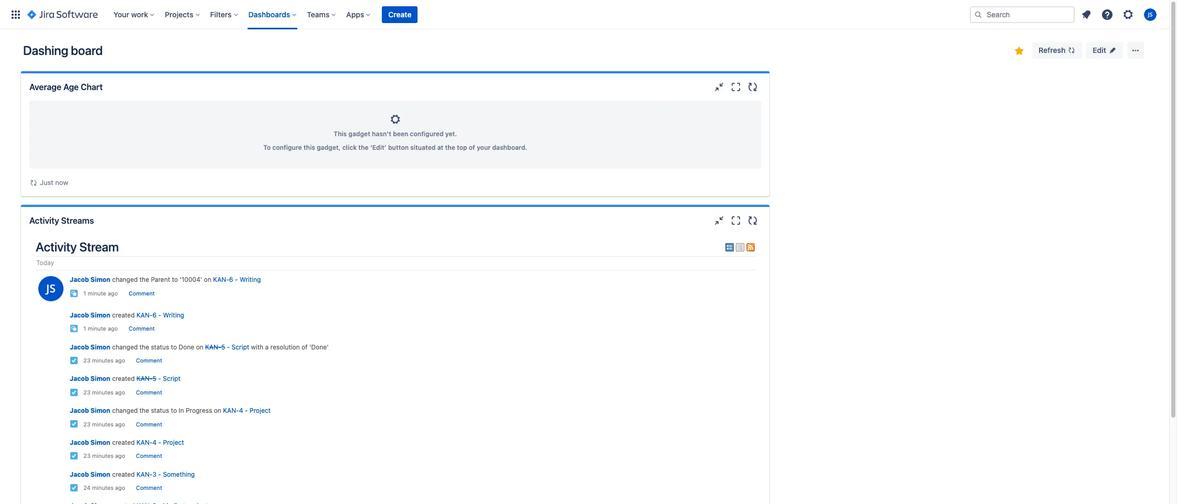 Task type: describe. For each thing, give the bounding box(es) containing it.
status for in
[[151, 407, 169, 415]]

created for 5
[[112, 375, 135, 383]]

refresh average age chart image
[[747, 81, 759, 93]]

ago up jacob simon created kan-6 - writing
[[108, 291, 118, 297]]

24 minutes ago
[[83, 485, 125, 492]]

board
[[71, 43, 103, 58]]

0 vertical spatial 5
[[221, 343, 225, 351]]

average age chart region
[[29, 101, 761, 188]]

kan- left something
[[136, 471, 152, 479]]

'edit'
[[370, 144, 386, 152]]

progress
[[186, 407, 212, 415]]

to
[[263, 144, 271, 152]]

kan- right progress
[[223, 407, 239, 415]]

comment link for 5
[[136, 390, 162, 396]]

your
[[113, 10, 129, 19]]

dashboard.
[[492, 144, 527, 152]]

23 minutes ago for 4
[[83, 453, 125, 460]]

3
[[152, 471, 156, 479]]

teams button
[[304, 6, 340, 23]]

filters button
[[207, 6, 242, 23]]

age
[[63, 82, 79, 92]]

kan-6 - writing link for changed the parent to '10004' on
[[213, 276, 261, 284]]

the right at
[[445, 144, 455, 152]]

apps button
[[343, 6, 375, 23]]

1 minute ago for subtask icon
[[83, 326, 118, 332]]

1 minutes from the top
[[92, 358, 114, 364]]

- up the kan-3 - something link
[[158, 439, 161, 447]]

this
[[304, 144, 315, 152]]

to for in
[[171, 407, 177, 415]]

been
[[393, 130, 408, 138]]

jacob simon created kan-3 - something
[[70, 471, 195, 479]]

comment link for status
[[136, 422, 162, 428]]

chart
[[81, 82, 103, 92]]

1 horizontal spatial writing
[[240, 276, 261, 284]]

notifications image
[[1080, 8, 1093, 21]]

jacob simon link for parent
[[70, 276, 110, 284]]

1 horizontal spatial project
[[250, 407, 271, 415]]

streams
[[61, 216, 94, 226]]

jacob simon created kan-5 - script
[[70, 375, 181, 383]]

minutes for 3
[[92, 485, 114, 492]]

an arrow curved in a circular way on the button that refreshes the dashboard image
[[29, 179, 38, 187]]

- left with
[[227, 343, 230, 351]]

configured
[[410, 130, 444, 138]]

maximize activity streams image
[[730, 215, 742, 227]]

today
[[36, 259, 54, 267]]

apps
[[346, 10, 364, 19]]

primary element
[[6, 0, 970, 29]]

button
[[388, 144, 409, 152]]

23 minutes ago for 5
[[83, 390, 125, 396]]

banner containing your work
[[0, 0, 1169, 29]]

comment up jacob simon created kan-5 - script
[[136, 358, 162, 364]]

star dashing board image
[[1013, 45, 1026, 57]]

comment link down parent
[[129, 291, 155, 297]]

kan- down parent
[[136, 311, 152, 319]]

comment link for 6
[[129, 326, 155, 332]]

a
[[265, 343, 269, 351]]

just now
[[40, 178, 68, 187]]

ago for status
[[115, 422, 125, 428]]

comment for 6
[[129, 326, 155, 332]]

kan- up jacob simon changed the status to in progress on kan-4 - project
[[136, 375, 152, 383]]

status for done
[[151, 343, 169, 351]]

minute for subtask image
[[88, 291, 106, 297]]

your work button
[[110, 6, 159, 23]]

minutes for 4
[[92, 453, 114, 460]]

jacob simon changed the parent to '10004' on kan-6 - writing
[[70, 276, 261, 284]]

jacob simon changed the status to in progress on kan-4 - project
[[70, 407, 271, 415]]

ago for 6
[[108, 326, 118, 332]]

edit icon image
[[1108, 46, 1117, 55]]

comment for status
[[136, 422, 162, 428]]

this gadget hasn't been configured yet.
[[334, 130, 457, 138]]

kan-3 - something link
[[136, 471, 195, 479]]

edit
[[1093, 46, 1106, 55]]

of inside average age chart region
[[469, 144, 475, 152]]

simon for jacob simon changed the parent to '10004' on kan-6 - writing
[[91, 276, 110, 284]]

your profile and settings image
[[1144, 8, 1157, 21]]

0 horizontal spatial script
[[163, 375, 181, 383]]

dashboards button
[[245, 6, 301, 23]]

comment for 3
[[136, 485, 162, 492]]

jacob simon created kan-6 - writing
[[70, 311, 184, 319]]

filters
[[210, 10, 232, 19]]

kan- right done
[[205, 343, 221, 351]]

task image for 3
[[70, 484, 78, 492]]

average age chart
[[29, 82, 103, 92]]

comment link up jacob simon created kan-5 - script
[[136, 358, 162, 364]]

dashing board
[[23, 43, 103, 58]]

with
[[251, 343, 263, 351]]

average
[[29, 82, 61, 92]]

simon for jacob simon created kan-6 - writing
[[91, 311, 110, 319]]

23 minutes ago for status
[[83, 422, 125, 428]]

help image
[[1101, 8, 1114, 21]]

minimize average age chart image
[[713, 81, 726, 93]]

0 horizontal spatial of
[[302, 343, 308, 351]]

refresh activity streams image
[[747, 215, 759, 227]]

23 for status
[[83, 422, 90, 428]]

minute for subtask icon
[[88, 326, 106, 332]]

kan-4 - project link for created
[[136, 439, 184, 447]]

search image
[[974, 10, 982, 19]]

1 for subtask image
[[83, 291, 86, 297]]

the for jacob simon changed the parent to '10004' on kan-6 - writing
[[140, 276, 149, 284]]

yet.
[[445, 130, 457, 138]]

comment down parent
[[129, 291, 155, 297]]

jacob for jacob simon changed the parent to '10004' on kan-6 - writing
[[70, 276, 89, 284]]

dashboards
[[248, 10, 290, 19]]

projects button
[[162, 6, 204, 23]]

something
[[163, 471, 195, 479]]

jacob simon image
[[38, 276, 63, 301]]

jacob simon link for 5
[[70, 375, 110, 383]]



Task type: vqa. For each thing, say whether or not it's contained in the screenshot.
24
yes



Task type: locate. For each thing, give the bounding box(es) containing it.
situated
[[410, 144, 436, 152]]

now
[[55, 178, 68, 187]]

create button
[[382, 6, 418, 23]]

2 simon from the top
[[91, 311, 110, 319]]

at
[[437, 144, 443, 152]]

simon for jacob simon created kan-3 - something
[[91, 471, 110, 479]]

comment link
[[129, 291, 155, 297], [129, 326, 155, 332], [136, 358, 162, 364], [136, 390, 162, 396], [136, 422, 162, 428], [136, 453, 162, 460], [136, 485, 162, 492]]

hasn't
[[372, 130, 391, 138]]

gadget
[[348, 130, 370, 138]]

jacob for jacob simon created kan-3 - something
[[70, 471, 89, 479]]

project
[[250, 407, 271, 415], [163, 439, 184, 447]]

jacob simon link for 3
[[70, 471, 110, 479]]

your work
[[113, 10, 148, 19]]

1 vertical spatial kan-6 - writing link
[[136, 311, 184, 319]]

0 vertical spatial of
[[469, 144, 475, 152]]

kan-6 - writing link down parent
[[136, 311, 184, 319]]

changed for changed the status to in progress on
[[112, 407, 138, 415]]

'done'
[[309, 343, 329, 351]]

4 23 minutes ago from the top
[[83, 453, 125, 460]]

dashing
[[23, 43, 68, 58]]

create
[[388, 10, 411, 19]]

kan-6 - writing link right '10004' on the bottom left
[[213, 276, 261, 284]]

4 jacob from the top
[[70, 375, 89, 383]]

6
[[229, 276, 233, 284], [152, 311, 156, 319]]

to
[[172, 276, 178, 284], [171, 343, 177, 351], [171, 407, 177, 415]]

jacob for jacob simon created kan-5 - script
[[70, 375, 89, 383]]

activity streams
[[29, 216, 94, 226]]

done
[[179, 343, 194, 351]]

writing
[[240, 276, 261, 284], [163, 311, 184, 319]]

0 vertical spatial 1
[[83, 291, 86, 297]]

to left done
[[171, 343, 177, 351]]

23 minutes ago up jacob simon created kan-5 - script
[[83, 358, 125, 364]]

2 changed from the top
[[112, 343, 138, 351]]

3 23 minutes ago from the top
[[83, 422, 125, 428]]

on for done
[[196, 343, 203, 351]]

1 horizontal spatial 5
[[221, 343, 225, 351]]

to right parent
[[172, 276, 178, 284]]

refresh image
[[1068, 46, 1076, 55]]

3 created from the top
[[112, 439, 135, 447]]

1 vertical spatial to
[[171, 343, 177, 351]]

minutes up jacob simon created kan-4 - project
[[92, 422, 114, 428]]

task image for 5
[[70, 388, 78, 397]]

status left in
[[151, 407, 169, 415]]

minutes up jacob simon created kan-5 - script
[[92, 358, 114, 364]]

0 vertical spatial project
[[250, 407, 271, 415]]

jacob for jacob simon changed the status to in progress on kan-4 - project
[[70, 407, 89, 415]]

created for 6
[[112, 311, 135, 319]]

changed up jacob simon created kan-5 - script
[[112, 343, 138, 351]]

subtask image
[[70, 325, 78, 333]]

to configure this gadget, click the 'edit' button situated at the top of your dashboard.
[[263, 144, 527, 152]]

click
[[342, 144, 357, 152]]

comment link for 3
[[136, 485, 162, 492]]

just
[[40, 178, 53, 187]]

settings image
[[1122, 8, 1135, 21]]

23 minutes ago
[[83, 358, 125, 364], [83, 390, 125, 396], [83, 422, 125, 428], [83, 453, 125, 460]]

minutes for status
[[92, 422, 114, 428]]

2 vertical spatial to
[[171, 407, 177, 415]]

1 23 from the top
[[83, 358, 90, 364]]

7 simon from the top
[[91, 471, 110, 479]]

refresh button
[[1032, 42, 1082, 59]]

simon
[[91, 276, 110, 284], [91, 311, 110, 319], [91, 343, 110, 351], [91, 375, 110, 383], [91, 407, 110, 415], [91, 439, 110, 447], [91, 471, 110, 479]]

2 jacob from the top
[[70, 311, 89, 319]]

top
[[457, 144, 467, 152]]

2 minute from the top
[[88, 326, 106, 332]]

- up jacob simon changed the status to in progress on kan-4 - project
[[158, 375, 161, 383]]

jacob simon changed the status to done on kan-5 - script with a resolution of 'done'
[[70, 343, 329, 351]]

activity left streams
[[29, 216, 59, 226]]

1 right subtask icon
[[83, 326, 86, 332]]

2 23 from the top
[[83, 390, 90, 396]]

appswitcher icon image
[[9, 8, 22, 21]]

task image
[[70, 452, 78, 461]]

on right done
[[196, 343, 203, 351]]

kan-6 - writing link for created
[[136, 311, 184, 319]]

changed down jacob simon created kan-5 - script
[[112, 407, 138, 415]]

work
[[131, 10, 148, 19]]

4
[[239, 407, 243, 415], [152, 439, 157, 447]]

4 23 from the top
[[83, 453, 90, 460]]

2 status from the top
[[151, 407, 169, 415]]

minutes down jacob simon created kan-5 - script
[[92, 390, 114, 396]]

changed up jacob simon created kan-6 - writing
[[112, 276, 138, 284]]

1 vertical spatial activity
[[36, 240, 77, 254]]

changed for changed the parent to '10004' on
[[112, 276, 138, 284]]

5 jacob from the top
[[70, 407, 89, 415]]

1 vertical spatial script
[[163, 375, 181, 383]]

0 horizontal spatial 4
[[152, 439, 157, 447]]

23 minutes ago down jacob simon created kan-4 - project
[[83, 453, 125, 460]]

1 vertical spatial changed
[[112, 343, 138, 351]]

0 vertical spatial kan-4 - project link
[[223, 407, 271, 415]]

minutes
[[92, 358, 114, 364], [92, 390, 114, 396], [92, 422, 114, 428], [92, 453, 114, 460], [92, 485, 114, 492]]

- right 3
[[158, 471, 161, 479]]

1 horizontal spatial kan-6 - writing link
[[213, 276, 261, 284]]

comment link for 4
[[136, 453, 162, 460]]

minute
[[88, 291, 106, 297], [88, 326, 106, 332]]

1 jacob simon link from the top
[[70, 276, 110, 284]]

jacob for jacob simon created kan-6 - writing
[[70, 311, 89, 319]]

comment down jacob simon created kan-6 - writing
[[129, 326, 155, 332]]

0 vertical spatial minute
[[88, 291, 106, 297]]

ago down jacob simon created kan-3 - something on the bottom left
[[115, 485, 125, 492]]

the down jacob simon created kan-6 - writing
[[140, 343, 149, 351]]

0 horizontal spatial 6
[[152, 311, 156, 319]]

script left with
[[232, 343, 249, 351]]

kan-6 - writing link
[[213, 276, 261, 284], [136, 311, 184, 319]]

comment link down jacob simon changed the status to in progress on kan-4 - project
[[136, 422, 162, 428]]

comment link up 3
[[136, 453, 162, 460]]

0 vertical spatial status
[[151, 343, 169, 351]]

- right progress
[[245, 407, 248, 415]]

1 horizontal spatial kan-4 - project link
[[223, 407, 271, 415]]

1 simon from the top
[[91, 276, 110, 284]]

activity for activity streams
[[29, 216, 59, 226]]

edit link
[[1086, 42, 1123, 59]]

1 created from the top
[[112, 311, 135, 319]]

1 horizontal spatial of
[[469, 144, 475, 152]]

ago up jacob simon created kan-4 - project
[[115, 422, 125, 428]]

23 up jacob simon created kan-5 - script
[[83, 358, 90, 364]]

1 1 minute ago from the top
[[83, 291, 118, 297]]

settings image
[[42, 113, 749, 126]]

4 jacob simon link from the top
[[70, 375, 110, 383]]

jacob simon created kan-4 - project
[[70, 439, 184, 447]]

5 simon from the top
[[91, 407, 110, 415]]

0 vertical spatial 1 minute ago
[[83, 291, 118, 297]]

4 created from the top
[[112, 471, 135, 479]]

ago for 4
[[115, 453, 125, 460]]

0 horizontal spatial kan-6 - writing link
[[136, 311, 184, 319]]

created
[[112, 311, 135, 319], [112, 375, 135, 383], [112, 439, 135, 447], [112, 471, 135, 479]]

1 horizontal spatial 4
[[239, 407, 243, 415]]

3 task image from the top
[[70, 420, 78, 429]]

0 vertical spatial on
[[204, 276, 211, 284]]

2 minutes from the top
[[92, 390, 114, 396]]

activity up today
[[36, 240, 77, 254]]

23 right task icon at the left bottom of the page
[[83, 453, 90, 460]]

more dashboard actions image
[[1129, 44, 1142, 57]]

1 vertical spatial 6
[[152, 311, 156, 319]]

on
[[204, 276, 211, 284], [196, 343, 203, 351], [214, 407, 221, 415]]

activity for activity stream
[[36, 240, 77, 254]]

banner
[[0, 0, 1169, 29]]

on right '10004' on the bottom left
[[204, 276, 211, 284]]

comment up 3
[[136, 453, 162, 460]]

refresh
[[1039, 46, 1066, 55]]

Search field
[[970, 6, 1075, 23]]

-
[[235, 276, 238, 284], [158, 311, 161, 319], [227, 343, 230, 351], [158, 375, 161, 383], [245, 407, 248, 415], [158, 439, 161, 447], [158, 471, 161, 479]]

- right '10004' on the bottom left
[[235, 276, 238, 284]]

simon for jacob simon created kan-5 - script
[[91, 375, 110, 383]]

1 for subtask icon
[[83, 326, 86, 332]]

1 status from the top
[[151, 343, 169, 351]]

jacob simon link for 6
[[70, 311, 110, 319]]

minutes right 24 on the bottom of the page
[[92, 485, 114, 492]]

1 changed from the top
[[112, 276, 138, 284]]

1 jacob from the top
[[70, 276, 89, 284]]

7 jacob simon link from the top
[[70, 471, 110, 479]]

1 horizontal spatial on
[[204, 276, 211, 284]]

1 vertical spatial project
[[163, 439, 184, 447]]

1
[[83, 291, 86, 297], [83, 326, 86, 332]]

3 jacob from the top
[[70, 343, 89, 351]]

4 up 3
[[152, 439, 157, 447]]

minutes down jacob simon created kan-4 - project
[[92, 453, 114, 460]]

comment link down jacob simon created kan-5 - script
[[136, 390, 162, 396]]

of right top
[[469, 144, 475, 152]]

maximize average age chart image
[[730, 81, 742, 93]]

1 vertical spatial minute
[[88, 326, 106, 332]]

1 1 from the top
[[83, 291, 86, 297]]

1 horizontal spatial 6
[[229, 276, 233, 284]]

23 minutes ago up jacob simon created kan-4 - project
[[83, 422, 125, 428]]

23
[[83, 358, 90, 364], [83, 390, 90, 396], [83, 422, 90, 428], [83, 453, 90, 460]]

to for '10004'
[[172, 276, 178, 284]]

2 horizontal spatial on
[[214, 407, 221, 415]]

status
[[151, 343, 169, 351], [151, 407, 169, 415]]

3 23 from the top
[[83, 422, 90, 428]]

23 down jacob simon created kan-5 - script
[[83, 390, 90, 396]]

1 minute from the top
[[88, 291, 106, 297]]

6 right '10004' on the bottom left
[[229, 276, 233, 284]]

1 minute ago right subtask icon
[[83, 326, 118, 332]]

0 vertical spatial writing
[[240, 276, 261, 284]]

3 changed from the top
[[112, 407, 138, 415]]

0 horizontal spatial on
[[196, 343, 203, 351]]

1 horizontal spatial script
[[232, 343, 249, 351]]

23 minutes ago down jacob simon created kan-5 - script
[[83, 390, 125, 396]]

1 23 minutes ago from the top
[[83, 358, 125, 364]]

4 right progress
[[239, 407, 243, 415]]

0 vertical spatial to
[[172, 276, 178, 284]]

4 simon from the top
[[91, 375, 110, 383]]

created for 4
[[112, 439, 135, 447]]

2 vertical spatial on
[[214, 407, 221, 415]]

1 vertical spatial of
[[302, 343, 308, 351]]

minutes for 5
[[92, 390, 114, 396]]

'10004'
[[180, 276, 202, 284]]

comment link down 3
[[136, 485, 162, 492]]

changed
[[112, 276, 138, 284], [112, 343, 138, 351], [112, 407, 138, 415]]

ago down jacob simon created kan-6 - writing
[[108, 326, 118, 332]]

simon for jacob simon created kan-4 - project
[[91, 439, 110, 447]]

0 vertical spatial activity
[[29, 216, 59, 226]]

0 horizontal spatial kan-4 - project link
[[136, 439, 184, 447]]

1 vertical spatial status
[[151, 407, 169, 415]]

6 down parent
[[152, 311, 156, 319]]

kan-4 - project link up the kan-3 - something link
[[136, 439, 184, 447]]

4 task image from the top
[[70, 484, 78, 492]]

teams
[[307, 10, 330, 19]]

0 vertical spatial script
[[232, 343, 249, 351]]

1 vertical spatial kan-4 - project link
[[136, 439, 184, 447]]

jacob
[[70, 276, 89, 284], [70, 311, 89, 319], [70, 343, 89, 351], [70, 375, 89, 383], [70, 407, 89, 415], [70, 439, 89, 447], [70, 471, 89, 479]]

2 1 from the top
[[83, 326, 86, 332]]

comment link down jacob simon created kan-6 - writing
[[129, 326, 155, 332]]

comment down jacob simon created kan-5 - script
[[136, 390, 162, 396]]

1 task image from the top
[[70, 357, 78, 365]]

your
[[477, 144, 491, 152]]

23 for 5
[[83, 390, 90, 396]]

jacob simon link for 4
[[70, 439, 110, 447]]

1 minute ago for subtask image
[[83, 291, 118, 297]]

jacob for jacob simon changed the status to done on kan-5 - script with a resolution of 'done'
[[70, 343, 89, 351]]

3 minutes from the top
[[92, 422, 114, 428]]

jira software image
[[27, 8, 98, 21], [27, 8, 98, 21]]

5 minutes from the top
[[92, 485, 114, 492]]

simon for jacob simon changed the status to in progress on kan-4 - project
[[91, 407, 110, 415]]

1 vertical spatial 1 minute ago
[[83, 326, 118, 332]]

2 1 minute ago from the top
[[83, 326, 118, 332]]

kan- right '10004' on the bottom left
[[213, 276, 229, 284]]

6 jacob from the top
[[70, 439, 89, 447]]

2 23 minutes ago from the top
[[83, 390, 125, 396]]

comment down 3
[[136, 485, 162, 492]]

kan-4 - project link right progress
[[223, 407, 271, 415]]

1 vertical spatial 5
[[152, 375, 156, 383]]

6 simon from the top
[[91, 439, 110, 447]]

0 horizontal spatial project
[[163, 439, 184, 447]]

in
[[179, 407, 184, 415]]

task image
[[70, 357, 78, 365], [70, 388, 78, 397], [70, 420, 78, 429], [70, 484, 78, 492]]

2 task image from the top
[[70, 388, 78, 397]]

1 vertical spatial 1
[[83, 326, 86, 332]]

kan-4 - project link
[[223, 407, 271, 415], [136, 439, 184, 447]]

created for 3
[[112, 471, 135, 479]]

jacob simon link
[[70, 276, 110, 284], [70, 311, 110, 319], [70, 343, 110, 351], [70, 375, 110, 383], [70, 407, 110, 415], [70, 439, 110, 447], [70, 471, 110, 479]]

kan- up 3
[[136, 439, 152, 447]]

comment down jacob simon changed the status to in progress on kan-4 - project
[[136, 422, 162, 428]]

comment for 5
[[136, 390, 162, 396]]

to for done
[[171, 343, 177, 351]]

the for jacob simon changed the status to in progress on kan-4 - project
[[140, 407, 149, 415]]

ago for 3
[[115, 485, 125, 492]]

jacob simon link for status
[[70, 407, 110, 415]]

7 jacob from the top
[[70, 471, 89, 479]]

0 vertical spatial changed
[[112, 276, 138, 284]]

minute right subtask icon
[[88, 326, 106, 332]]

ago up jacob simon created kan-5 - script
[[115, 358, 125, 364]]

ago down jacob simon created kan-4 - project
[[115, 453, 125, 460]]

the for jacob simon changed the status to done on kan-5 - script with a resolution of 'done'
[[140, 343, 149, 351]]

minimize activity streams image
[[713, 215, 726, 227]]

parent
[[151, 276, 170, 284]]

task image for status
[[70, 420, 78, 429]]

comment
[[129, 291, 155, 297], [129, 326, 155, 332], [136, 358, 162, 364], [136, 390, 162, 396], [136, 422, 162, 428], [136, 453, 162, 460], [136, 485, 162, 492]]

2 vertical spatial changed
[[112, 407, 138, 415]]

of left 'done'
[[302, 343, 308, 351]]

0 horizontal spatial 5
[[152, 375, 156, 383]]

24
[[83, 485, 90, 492]]

0 vertical spatial kan-6 - writing link
[[213, 276, 261, 284]]

3 simon from the top
[[91, 343, 110, 351]]

1 right subtask image
[[83, 291, 86, 297]]

5 jacob simon link from the top
[[70, 407, 110, 415]]

4 minutes from the top
[[92, 453, 114, 460]]

2 jacob simon link from the top
[[70, 311, 110, 319]]

on right progress
[[214, 407, 221, 415]]

ago
[[108, 291, 118, 297], [108, 326, 118, 332], [115, 358, 125, 364], [115, 390, 125, 396], [115, 422, 125, 428], [115, 453, 125, 460], [115, 485, 125, 492]]

activity
[[29, 216, 59, 226], [36, 240, 77, 254]]

5 up jacob simon changed the status to in progress on kan-4 - project
[[152, 375, 156, 383]]

- down parent
[[158, 311, 161, 319]]

on for '10004'
[[204, 276, 211, 284]]

script up jacob simon changed the status to in progress on kan-4 - project
[[163, 375, 181, 383]]

gadget,
[[317, 144, 341, 152]]

23 up jacob simon created kan-4 - project
[[83, 422, 90, 428]]

kan-
[[213, 276, 229, 284], [136, 311, 152, 319], [205, 343, 221, 351], [136, 375, 152, 383], [223, 407, 239, 415], [136, 439, 152, 447], [136, 471, 152, 479]]

1 vertical spatial on
[[196, 343, 203, 351]]

ago for 5
[[115, 390, 125, 396]]

subtask image
[[70, 289, 78, 298]]

projects
[[165, 10, 193, 19]]

6 jacob simon link from the top
[[70, 439, 110, 447]]

script
[[232, 343, 249, 351], [163, 375, 181, 383]]

activity stream
[[36, 240, 119, 254]]

this
[[334, 130, 347, 138]]

ago down jacob simon created kan-5 - script
[[115, 390, 125, 396]]

the
[[358, 144, 369, 152], [445, 144, 455, 152], [140, 276, 149, 284], [140, 343, 149, 351], [140, 407, 149, 415]]

the right click
[[358, 144, 369, 152]]

the up jacob simon created kan-4 - project
[[140, 407, 149, 415]]

23 for 4
[[83, 453, 90, 460]]

5 left with
[[221, 343, 225, 351]]

comment for 4
[[136, 453, 162, 460]]

0 horizontal spatial writing
[[163, 311, 184, 319]]

simon for jacob simon changed the status to done on kan-5 - script with a resolution of 'done'
[[91, 343, 110, 351]]

minute right subtask image
[[88, 291, 106, 297]]

kan-4 - project link for changed the status to in progress on
[[223, 407, 271, 415]]

to left in
[[171, 407, 177, 415]]

0 vertical spatial 4
[[239, 407, 243, 415]]

5
[[221, 343, 225, 351], [152, 375, 156, 383]]

configure
[[272, 144, 302, 152]]

1 minute ago right subtask image
[[83, 291, 118, 297]]

1 vertical spatial writing
[[163, 311, 184, 319]]

2 created from the top
[[112, 375, 135, 383]]

3 jacob simon link from the top
[[70, 343, 110, 351]]

jacob for jacob simon created kan-4 - project
[[70, 439, 89, 447]]

stream
[[79, 240, 119, 254]]

resolution
[[270, 343, 300, 351]]

status left done
[[151, 343, 169, 351]]

1 vertical spatial 4
[[152, 439, 157, 447]]

0 vertical spatial 6
[[229, 276, 233, 284]]

1 minute ago
[[83, 291, 118, 297], [83, 326, 118, 332]]

the left parent
[[140, 276, 149, 284]]



